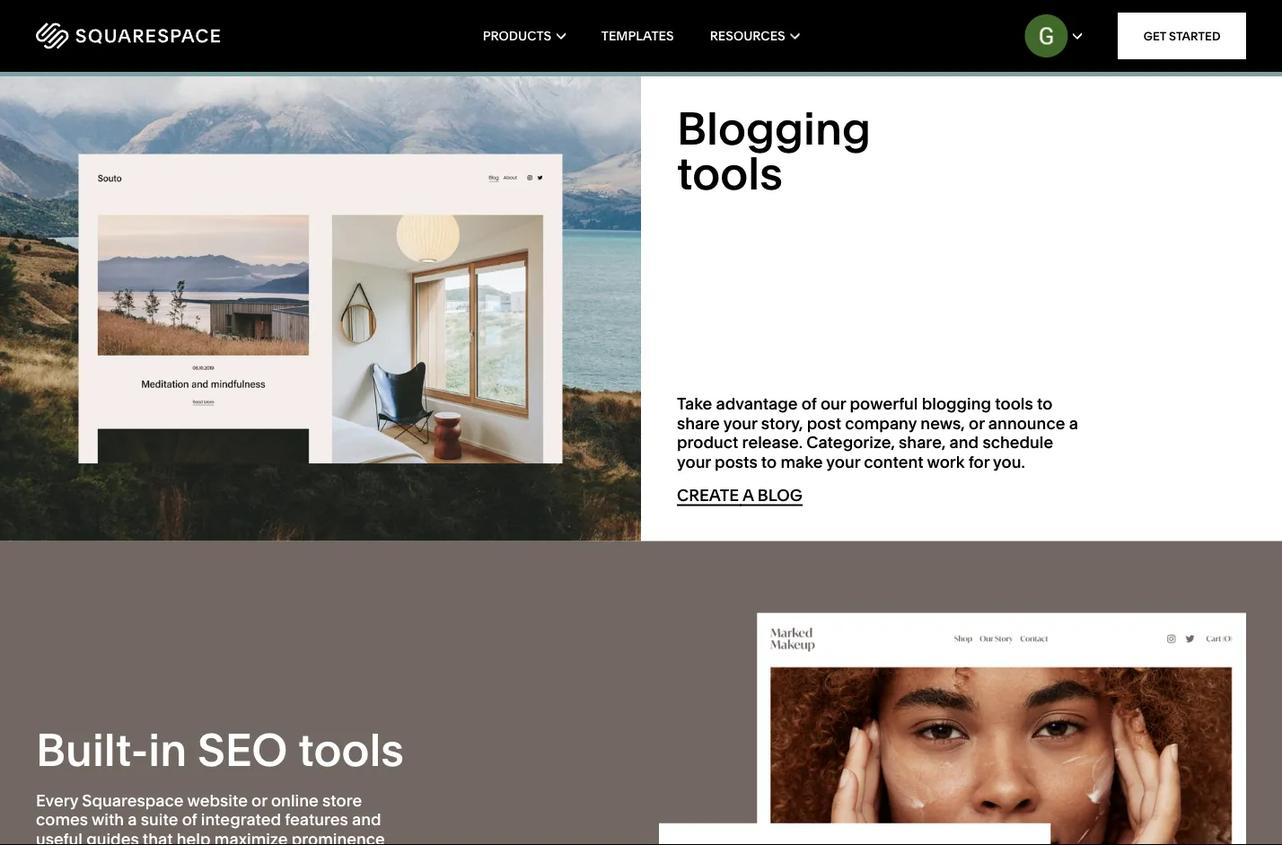 Task type: vqa. For each thing, say whether or not it's contained in the screenshot.
the middle Tools
yes



Task type: describe. For each thing, give the bounding box(es) containing it.
release.
[[742, 433, 803, 453]]

squarespace
[[82, 791, 184, 811]]

content
[[864, 452, 924, 472]]

1 vertical spatial a
[[743, 486, 754, 506]]

news,
[[921, 413, 965, 433]]

blogging
[[677, 102, 871, 157]]

seo
[[198, 723, 288, 778]]

and inside every squarespace website or online store comes with a suite of integrated features and useful guides that help maximize prominen
[[352, 810, 381, 830]]

and inside take advantage of our powerful blogging tools to share your story, post company news, or announce a product release. categorize, share, and schedule your posts to make your content work for you.
[[950, 433, 979, 453]]

marked makeup website and search bar image
[[659, 614, 1247, 845]]

announce
[[989, 413, 1066, 433]]

get started
[[1144, 29, 1221, 43]]

or inside take advantage of our powerful blogging tools to share your story, post company news, or announce a product release. categorize, share, and schedule your posts to make your content work for you.
[[969, 413, 985, 433]]

powerful
[[850, 394, 918, 414]]

tools inside take advantage of our powerful blogging tools to share your story, post company news, or announce a product release. categorize, share, and schedule your posts to make your content work for you.
[[996, 394, 1034, 414]]

templates link
[[602, 0, 674, 72]]

of inside take advantage of our powerful blogging tools to share your story, post company news, or announce a product release. categorize, share, and schedule your posts to make your content work for you.
[[802, 394, 817, 414]]

resources button
[[710, 0, 800, 72]]

take advantage of our powerful blogging tools to share your story, post company news, or announce a product release. categorize, share, and schedule your posts to make your content work for you.
[[677, 394, 1079, 472]]

0 horizontal spatial tools
[[298, 723, 404, 778]]

with
[[92, 810, 124, 830]]

get started link
[[1118, 13, 1247, 59]]

a inside take advantage of our powerful blogging tools to share your story, post company news, or announce a product release. categorize, share, and schedule your posts to make your content work for you.
[[1069, 413, 1079, 433]]

0 horizontal spatial your
[[677, 452, 711, 472]]

useful
[[36, 830, 83, 845]]

every squarespace website or online store comes with a suite of integrated features and useful guides that help maximize prominen
[[36, 791, 385, 845]]

features
[[285, 810, 348, 830]]

our
[[821, 394, 846, 414]]

take
[[677, 394, 713, 414]]

started
[[1169, 29, 1221, 43]]

posts
[[715, 452, 758, 472]]

product
[[677, 433, 739, 453]]

or inside every squarespace website or online store comes with a suite of integrated features and useful guides that help maximize prominen
[[252, 791, 267, 811]]

templates
[[602, 28, 674, 44]]

blogging tools
[[677, 102, 871, 202]]

tools inside the blogging tools
[[677, 147, 783, 202]]

advantage
[[716, 394, 798, 414]]

help
[[177, 830, 211, 845]]

maximize
[[214, 830, 288, 845]]

company
[[845, 413, 917, 433]]

create a blog link
[[677, 486, 803, 507]]

post
[[807, 413, 842, 433]]



Task type: locate. For each thing, give the bounding box(es) containing it.
1 horizontal spatial tools
[[677, 147, 783, 202]]

built-in seo tools
[[36, 723, 404, 778]]

1 horizontal spatial your
[[724, 413, 758, 433]]

1 vertical spatial of
[[182, 810, 197, 830]]

comes
[[36, 810, 88, 830]]

that
[[143, 830, 173, 845]]

work
[[927, 452, 965, 472]]

0 horizontal spatial a
[[128, 810, 137, 830]]

tools
[[677, 147, 783, 202], [996, 394, 1034, 414], [298, 723, 404, 778]]

and down blogging
[[950, 433, 979, 453]]

squarespace logo link
[[36, 22, 278, 49]]

1 horizontal spatial of
[[802, 394, 817, 414]]

0 vertical spatial to
[[1037, 394, 1053, 414]]

resources
[[710, 28, 786, 44]]

share,
[[899, 433, 946, 453]]

0 vertical spatial of
[[802, 394, 817, 414]]

squarespace logo image
[[36, 22, 220, 49]]

of inside every squarespace website or online store comes with a suite of integrated features and useful guides that help maximize prominen
[[182, 810, 197, 830]]

0 horizontal spatial of
[[182, 810, 197, 830]]

you.
[[993, 452, 1025, 472]]

to up 'schedule'
[[1037, 394, 1053, 414]]

blogging
[[922, 394, 992, 414]]

1 horizontal spatial and
[[950, 433, 979, 453]]

products
[[483, 28, 552, 44]]

0 vertical spatial tools
[[677, 147, 783, 202]]

2 horizontal spatial a
[[1069, 413, 1079, 433]]

2 vertical spatial a
[[128, 810, 137, 830]]

0 horizontal spatial and
[[352, 810, 381, 830]]

or
[[969, 413, 985, 433], [252, 791, 267, 811]]

suite
[[141, 810, 178, 830]]

1 vertical spatial and
[[352, 810, 381, 830]]

to
[[1037, 394, 1053, 414], [762, 452, 777, 472]]

0 vertical spatial or
[[969, 413, 985, 433]]

your right "make"
[[827, 452, 861, 472]]

products button
[[483, 0, 566, 72]]

1 horizontal spatial or
[[969, 413, 985, 433]]

a right announce
[[1069, 413, 1079, 433]]

get
[[1144, 29, 1167, 43]]

to left "make"
[[762, 452, 777, 472]]

1 horizontal spatial to
[[1037, 394, 1053, 414]]

and
[[950, 433, 979, 453], [352, 810, 381, 830]]

2 horizontal spatial your
[[827, 452, 861, 472]]

integrated
[[201, 810, 281, 830]]

0 vertical spatial a
[[1069, 413, 1079, 433]]

store
[[322, 791, 362, 811]]

0 vertical spatial and
[[950, 433, 979, 453]]

or left online
[[252, 791, 267, 811]]

blog website image
[[79, 154, 563, 464]]

share
[[677, 413, 720, 433]]

of left our
[[802, 394, 817, 414]]

a inside every squarespace website or online store comes with a suite of integrated features and useful guides that help maximize prominen
[[128, 810, 137, 830]]

for
[[969, 452, 990, 472]]

of right suite
[[182, 810, 197, 830]]

blog
[[758, 486, 803, 506]]

in
[[148, 723, 187, 778]]

2 vertical spatial tools
[[298, 723, 404, 778]]

guides
[[86, 830, 139, 845]]

built-
[[36, 723, 148, 778]]

story,
[[761, 413, 803, 433]]

make
[[781, 452, 823, 472]]

online
[[271, 791, 319, 811]]

1 vertical spatial to
[[762, 452, 777, 472]]

your
[[724, 413, 758, 433], [677, 452, 711, 472], [827, 452, 861, 472]]

website
[[187, 791, 248, 811]]

1 vertical spatial or
[[252, 791, 267, 811]]

a right with
[[128, 810, 137, 830]]

your up posts
[[724, 413, 758, 433]]

a left blog
[[743, 486, 754, 506]]

1 vertical spatial tools
[[996, 394, 1034, 414]]

create a blog
[[677, 486, 803, 506]]

or right news,
[[969, 413, 985, 433]]

create
[[677, 486, 739, 506]]

0 horizontal spatial to
[[762, 452, 777, 472]]

a
[[1069, 413, 1079, 433], [743, 486, 754, 506], [128, 810, 137, 830]]

of
[[802, 394, 817, 414], [182, 810, 197, 830]]

every
[[36, 791, 78, 811]]

0 horizontal spatial or
[[252, 791, 267, 811]]

categorize,
[[807, 433, 895, 453]]

schedule
[[983, 433, 1054, 453]]

1 horizontal spatial a
[[743, 486, 754, 506]]

2 horizontal spatial tools
[[996, 394, 1034, 414]]

your up create
[[677, 452, 711, 472]]

and right 'features' at the left bottom of the page
[[352, 810, 381, 830]]



